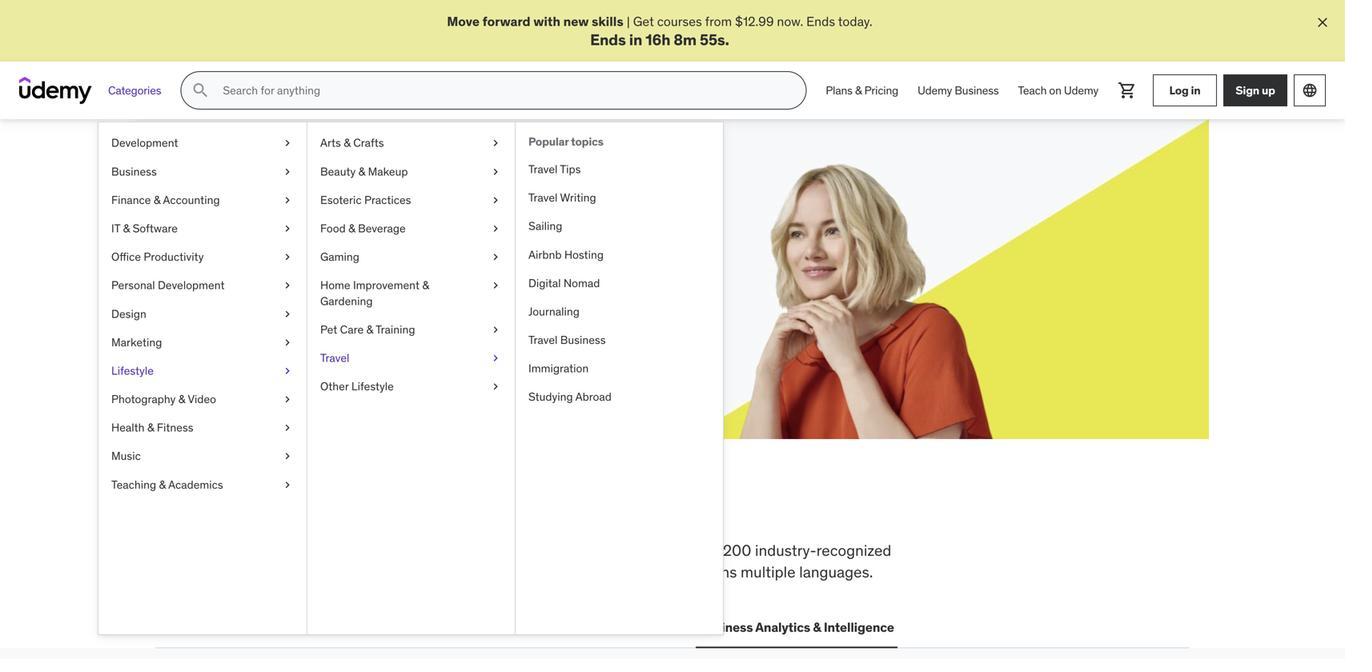 Task type: describe. For each thing, give the bounding box(es) containing it.
photography & video link
[[99, 386, 307, 414]]

xsmall image for personal development
[[281, 278, 294, 294]]

design
[[111, 307, 146, 321]]

catalog
[[277, 563, 327, 582]]

.
[[725, 30, 729, 49]]

a
[[368, 229, 375, 245]]

travel for travel writing
[[529, 191, 558, 205]]

xsmall image for other lifestyle
[[489, 379, 502, 395]]

office productivity
[[111, 250, 204, 264]]

it for it certifications
[[288, 620, 298, 636]]

it & software
[[111, 221, 178, 236]]

web development
[[159, 620, 268, 636]]

one
[[541, 489, 599, 530]]

2 udemy from the left
[[1064, 83, 1099, 98]]

need
[[421, 489, 498, 530]]

1 horizontal spatial ends
[[807, 13, 835, 30]]

intelligence
[[824, 620, 894, 636]]

food
[[320, 221, 346, 236]]

skills for your future expand your potential with a course for as little as $12.99. sale ends today.
[[213, 189, 496, 263]]

xsmall image for office productivity
[[281, 250, 294, 265]]

xsmall image for beauty & makeup
[[489, 164, 502, 180]]

skills
[[213, 189, 285, 222]]

sign up
[[1236, 83, 1276, 98]]

categories
[[108, 83, 161, 98]]

xsmall image for design
[[281, 307, 294, 322]]

udemy business link
[[908, 71, 1009, 110]]

xsmall image for marketing
[[281, 335, 294, 351]]

xsmall image for development
[[281, 136, 294, 151]]

communication button
[[581, 609, 683, 647]]

personal development link
[[99, 272, 307, 300]]

plans & pricing link
[[816, 71, 908, 110]]

new
[[563, 13, 589, 30]]

care
[[340, 323, 364, 337]]

get
[[633, 13, 654, 30]]

pet care & training
[[320, 323, 415, 337]]

studying
[[529, 390, 573, 405]]

with inside move forward with new skills | get courses from $12.99 now. ends today. ends in 16h 8m 55s .
[[534, 13, 561, 30]]

& for accounting
[[154, 193, 161, 207]]

|
[[627, 13, 630, 30]]

esoteric
[[320, 193, 362, 207]]

finance
[[111, 193, 151, 207]]

& inside button
[[813, 620, 821, 636]]

1 as from the left
[[438, 229, 451, 245]]

writing
[[560, 191, 596, 205]]

business link
[[99, 158, 307, 186]]

certifications,
[[155, 563, 248, 582]]

& inside home improvement & gardening
[[422, 278, 429, 293]]

over
[[690, 542, 719, 561]]

other lifestyle
[[320, 380, 394, 394]]

for for workplace
[[668, 542, 687, 561]]

improvement
[[353, 278, 420, 293]]

up
[[1262, 83, 1276, 98]]

0 vertical spatial development
[[111, 136, 178, 150]]

xsmall image for health & fitness
[[281, 421, 294, 436]]

immigration link
[[516, 355, 723, 383]]

udemy business
[[918, 83, 999, 98]]

xsmall image for music
[[281, 449, 294, 465]]

16h 8m 55s
[[646, 30, 725, 49]]

xsmall image for food & beverage
[[489, 221, 502, 237]]

office productivity link
[[99, 243, 307, 272]]

xsmall image for finance & accounting
[[281, 193, 294, 208]]

& for software
[[123, 221, 130, 236]]

today. inside skills for your future expand your potential with a course for as little as $12.99. sale ends today.
[[317, 247, 351, 263]]

design link
[[99, 300, 307, 329]]

beverage
[[358, 221, 406, 236]]

multiple
[[741, 563, 796, 582]]

critical
[[220, 542, 265, 561]]

& for makeup
[[358, 164, 365, 179]]

finance & accounting
[[111, 193, 220, 207]]

hosting
[[564, 248, 604, 262]]

& for crafts
[[344, 136, 351, 150]]

Search for anything text field
[[220, 77, 787, 104]]

udemy image
[[19, 77, 92, 104]]

practices
[[364, 193, 411, 207]]

technical
[[397, 542, 459, 561]]

teaching
[[111, 478, 156, 492]]

sailing link
[[516, 212, 723, 241]]

beauty & makeup link
[[308, 158, 515, 186]]

home
[[320, 278, 350, 293]]

travel writing link
[[516, 184, 723, 212]]

teaching & academics link
[[99, 471, 307, 500]]

web
[[159, 620, 186, 636]]

marketing link
[[99, 329, 307, 357]]

digital nomad
[[529, 276, 600, 291]]

with inside skills for your future expand your potential with a course for as little as $12.99. sale ends today.
[[341, 229, 365, 245]]

arts & crafts link
[[308, 129, 515, 158]]

ends
[[286, 247, 314, 263]]

rounded
[[428, 563, 485, 582]]

gardening
[[320, 294, 373, 309]]

digital nomad link
[[516, 269, 723, 298]]

courses
[[657, 13, 702, 30]]

from
[[705, 13, 732, 30]]

skills inside 'covering critical workplace skills to technical topics, including prep content for over 200 industry-recognized certifications, our catalog supports well-rounded professional development and spans multiple languages.'
[[343, 542, 377, 561]]

immigration
[[529, 362, 589, 376]]

0 horizontal spatial lifestyle
[[111, 364, 154, 378]]

& for pricing
[[855, 83, 862, 98]]

today. inside move forward with new skills | get courses from $12.99 now. ends today. ends in 16h 8m 55s .
[[838, 13, 873, 30]]

home improvement & gardening link
[[308, 272, 515, 316]]

it certifications
[[288, 620, 382, 636]]

covering
[[155, 542, 216, 561]]

pet care & training link
[[308, 316, 515, 344]]

esoteric practices
[[320, 193, 411, 207]]

travel tips link
[[516, 155, 723, 184]]

1 horizontal spatial lifestyle
[[352, 380, 394, 394]]

development link
[[99, 129, 307, 158]]

office
[[111, 250, 141, 264]]

skills inside move forward with new skills | get courses from $12.99 now. ends today. ends in 16h 8m 55s .
[[592, 13, 624, 30]]

move
[[447, 13, 480, 30]]

it & software link
[[99, 215, 307, 243]]

tips
[[560, 162, 581, 177]]

recognized
[[817, 542, 892, 561]]



Task type: locate. For each thing, give the bounding box(es) containing it.
travel left tips at the left of page
[[529, 162, 558, 177]]

other lifestyle link
[[308, 373, 515, 401]]

software
[[133, 221, 178, 236]]

xsmall image inside pet care & training 'link'
[[489, 322, 502, 338]]

udemy
[[918, 83, 952, 98], [1064, 83, 1099, 98]]

& right 'arts'
[[344, 136, 351, 150]]

well-
[[395, 563, 428, 582]]

xsmall image inside business link
[[281, 164, 294, 180]]

0 horizontal spatial it
[[111, 221, 120, 236]]

0 vertical spatial in
[[629, 30, 642, 49]]

2 horizontal spatial in
[[1191, 83, 1201, 98]]

for for your
[[420, 229, 435, 245]]

log
[[1170, 83, 1189, 98]]

submit search image
[[191, 81, 210, 100]]

development down office productivity link
[[158, 278, 225, 293]]

popular
[[529, 135, 569, 149]]

& for beverage
[[348, 221, 355, 236]]

0 horizontal spatial as
[[438, 229, 451, 245]]

& for fitness
[[147, 421, 154, 435]]

beauty & makeup
[[320, 164, 408, 179]]

xsmall image for photography & video
[[281, 392, 294, 408]]

journaling
[[529, 305, 580, 319]]

0 horizontal spatial in
[[504, 489, 535, 530]]

xsmall image inside gaming link
[[489, 250, 502, 265]]

as right little on the top left
[[483, 229, 496, 245]]

with left a
[[341, 229, 365, 245]]

business down "spans"
[[699, 620, 753, 636]]

for up potential
[[290, 189, 327, 222]]

covering critical workplace skills to technical topics, including prep content for over 200 industry-recognized certifications, our catalog supports well-rounded professional development and spans multiple languages.
[[155, 542, 892, 582]]

airbnb
[[529, 248, 562, 262]]

finance & accounting link
[[99, 186, 307, 215]]

leadership button
[[398, 609, 471, 647]]

xsmall image inside marketing link
[[281, 335, 294, 351]]

1 vertical spatial development
[[158, 278, 225, 293]]

1 horizontal spatial it
[[288, 620, 298, 636]]

0 horizontal spatial today.
[[317, 247, 351, 263]]

0 vertical spatial your
[[332, 189, 390, 222]]

0 horizontal spatial for
[[290, 189, 327, 222]]

xsmall image inside music 'link'
[[281, 449, 294, 465]]

travel element
[[515, 123, 723, 635]]

xsmall image inside photography & video link
[[281, 392, 294, 408]]

food & beverage link
[[308, 215, 515, 243]]

industry-
[[755, 542, 817, 561]]

science
[[518, 620, 565, 636]]

1 horizontal spatial as
[[483, 229, 496, 245]]

xsmall image for arts & crafts
[[489, 136, 502, 151]]

travel tips
[[529, 162, 581, 177]]

0 horizontal spatial your
[[259, 229, 284, 245]]

airbnb hosting
[[529, 248, 604, 262]]

2 vertical spatial for
[[668, 542, 687, 561]]

teach on udemy link
[[1009, 71, 1108, 110]]

1 horizontal spatial for
[[420, 229, 435, 245]]

& right finance
[[154, 193, 161, 207]]

xsmall image inside teaching & academics link
[[281, 478, 294, 493]]

in down |
[[629, 30, 642, 49]]

travel writing
[[529, 191, 596, 205]]

0 vertical spatial skills
[[592, 13, 624, 30]]

lifestyle right "other"
[[352, 380, 394, 394]]

0 vertical spatial lifestyle
[[111, 364, 154, 378]]

& left video
[[178, 392, 185, 407]]

xsmall image for esoteric practices
[[489, 193, 502, 208]]

potential
[[287, 229, 338, 245]]

for right "course"
[[420, 229, 435, 245]]

travel down journaling
[[529, 333, 558, 348]]

ends
[[807, 13, 835, 30], [590, 30, 626, 49]]

xsmall image for teaching & academics
[[281, 478, 294, 493]]

including
[[511, 542, 573, 561]]

xsmall image inside travel link
[[489, 351, 502, 366]]

travel for travel tips
[[529, 162, 558, 177]]

data
[[487, 620, 515, 636]]

all the skills you need in one place
[[155, 489, 689, 530]]

& down gaming link
[[422, 278, 429, 293]]

forward
[[483, 13, 531, 30]]

0 horizontal spatial ends
[[590, 30, 626, 49]]

2 horizontal spatial for
[[668, 542, 687, 561]]

web development button
[[155, 609, 272, 647]]

$12.99.
[[213, 247, 255, 263]]

xsmall image
[[281, 164, 294, 180], [489, 193, 502, 208], [281, 221, 294, 237], [281, 250, 294, 265], [489, 250, 502, 265], [281, 335, 294, 351], [281, 364, 294, 379], [489, 379, 502, 395], [281, 392, 294, 408], [281, 478, 294, 493]]

crafts
[[353, 136, 384, 150]]

business inside udemy business link
[[955, 83, 999, 98]]

lifestyle link
[[99, 357, 307, 386]]

in inside "link"
[[1191, 83, 1201, 98]]

to
[[380, 542, 394, 561]]

1 vertical spatial skills
[[265, 489, 352, 530]]

it for it & software
[[111, 221, 120, 236]]

pet
[[320, 323, 337, 337]]

close image
[[1315, 14, 1331, 30]]

business inside travel business link
[[560, 333, 606, 348]]

in right the log
[[1191, 83, 1201, 98]]

spans
[[697, 563, 737, 582]]

xsmall image inside it & software link
[[281, 221, 294, 237]]

studying abroad
[[529, 390, 612, 405]]

prep
[[577, 542, 608, 561]]

xsmall image for lifestyle
[[281, 364, 294, 379]]

journaling link
[[516, 298, 723, 326]]

in
[[629, 30, 642, 49], [1191, 83, 1201, 98], [504, 489, 535, 530]]

in inside move forward with new skills | get courses from $12.99 now. ends today. ends in 16h 8m 55s .
[[629, 30, 642, 49]]

you
[[358, 489, 415, 530]]

2 vertical spatial in
[[504, 489, 535, 530]]

xsmall image inside office productivity link
[[281, 250, 294, 265]]

abroad
[[576, 390, 612, 405]]

xsmall image inside the personal development link
[[281, 278, 294, 294]]

business up the immigration
[[560, 333, 606, 348]]

& up office
[[123, 221, 130, 236]]

sailing
[[529, 219, 562, 234]]

xsmall image inside home improvement & gardening link
[[489, 278, 502, 294]]

skills up the supports
[[343, 542, 377, 561]]

xsmall image inside esoteric practices link
[[489, 193, 502, 208]]

it certifications button
[[284, 609, 386, 647]]

makeup
[[368, 164, 408, 179]]

photography
[[111, 392, 176, 407]]

& for academics
[[159, 478, 166, 492]]

for
[[290, 189, 327, 222], [420, 229, 435, 245], [668, 542, 687, 561]]

shopping cart with 0 items image
[[1118, 81, 1137, 100]]

xsmall image inside finance & accounting link
[[281, 193, 294, 208]]

skills up workplace
[[265, 489, 352, 530]]

1 vertical spatial for
[[420, 229, 435, 245]]

2 as from the left
[[483, 229, 496, 245]]

& right analytics
[[813, 620, 821, 636]]

xsmall image inside food & beverage link
[[489, 221, 502, 237]]

for up and
[[668, 542, 687, 561]]

development for personal
[[158, 278, 225, 293]]

& inside 'link'
[[366, 323, 373, 337]]

studying abroad link
[[516, 383, 723, 412]]

travel business link
[[516, 326, 723, 355]]

travel for travel business
[[529, 333, 558, 348]]

choose a language image
[[1302, 83, 1318, 99]]

business up finance
[[111, 164, 157, 179]]

for inside 'covering critical workplace skills to technical topics, including prep content for over 200 industry-recognized certifications, our catalog supports well-rounded professional development and spans multiple languages.'
[[668, 542, 687, 561]]

lifestyle down marketing
[[111, 364, 154, 378]]

2 vertical spatial skills
[[343, 542, 377, 561]]

music
[[111, 449, 141, 464]]

home improvement & gardening
[[320, 278, 429, 309]]

1 horizontal spatial your
[[332, 189, 390, 222]]

xsmall image for gaming
[[489, 250, 502, 265]]

1 vertical spatial your
[[259, 229, 284, 245]]

xsmall image inside the beauty & makeup link
[[489, 164, 502, 180]]

1 horizontal spatial with
[[534, 13, 561, 30]]

1 vertical spatial today.
[[317, 247, 351, 263]]

today. right now.
[[838, 13, 873, 30]]

xsmall image inside the 'health & fitness' link
[[281, 421, 294, 436]]

move forward with new skills | get courses from $12.99 now. ends today. ends in 16h 8m 55s .
[[447, 13, 873, 49]]

arts
[[320, 136, 341, 150]]

& right plans
[[855, 83, 862, 98]]

pricing
[[865, 83, 899, 98]]

airbnb hosting link
[[516, 241, 723, 269]]

it inside button
[[288, 620, 298, 636]]

beauty
[[320, 164, 356, 179]]

our
[[251, 563, 273, 582]]

0 horizontal spatial with
[[341, 229, 365, 245]]

xsmall image
[[281, 136, 294, 151], [489, 136, 502, 151], [489, 164, 502, 180], [281, 193, 294, 208], [489, 221, 502, 237], [281, 278, 294, 294], [489, 278, 502, 294], [281, 307, 294, 322], [489, 322, 502, 338], [489, 351, 502, 366], [281, 421, 294, 436], [281, 449, 294, 465]]

xsmall image for home improvement & gardening
[[489, 278, 502, 294]]

& right teaching
[[159, 478, 166, 492]]

business left teach
[[955, 83, 999, 98]]

xsmall image for it & software
[[281, 221, 294, 237]]

xsmall image inside arts & crafts link
[[489, 136, 502, 151]]

1 horizontal spatial today.
[[838, 13, 873, 30]]

today. down food
[[317, 247, 351, 263]]

expand
[[213, 229, 256, 245]]

2 vertical spatial development
[[188, 620, 268, 636]]

travel business
[[529, 333, 606, 348]]

xsmall image inside other lifestyle link
[[489, 379, 502, 395]]

0 vertical spatial today.
[[838, 13, 873, 30]]

it up office
[[111, 221, 120, 236]]

health & fitness link
[[99, 414, 307, 443]]

xsmall image inside lifestyle link
[[281, 364, 294, 379]]

xsmall image for business
[[281, 164, 294, 180]]

1 vertical spatial it
[[288, 620, 298, 636]]

it left certifications
[[288, 620, 298, 636]]

xsmall image inside design link
[[281, 307, 294, 322]]

& for video
[[178, 392, 185, 407]]

1 horizontal spatial in
[[629, 30, 642, 49]]

& right care
[[366, 323, 373, 337]]

skills
[[592, 13, 624, 30], [265, 489, 352, 530], [343, 542, 377, 561]]

xsmall image for travel
[[489, 351, 502, 366]]

arts & crafts
[[320, 136, 384, 150]]

with left new
[[534, 13, 561, 30]]

personal development
[[111, 278, 225, 293]]

development inside button
[[188, 620, 268, 636]]

skills left |
[[592, 13, 624, 30]]

development down categories dropdown button
[[111, 136, 178, 150]]

business inside business analytics & intelligence button
[[699, 620, 753, 636]]

travel up sailing
[[529, 191, 558, 205]]

0 horizontal spatial udemy
[[918, 83, 952, 98]]

1 horizontal spatial udemy
[[1064, 83, 1099, 98]]

development for web
[[188, 620, 268, 636]]

log in
[[1170, 83, 1201, 98]]

on
[[1049, 83, 1062, 98]]

with
[[534, 13, 561, 30], [341, 229, 365, 245]]

0 vertical spatial it
[[111, 221, 120, 236]]

in up including
[[504, 489, 535, 530]]

xsmall image for pet care & training
[[489, 322, 502, 338]]

1 vertical spatial lifestyle
[[352, 380, 394, 394]]

development right web
[[188, 620, 268, 636]]

your
[[332, 189, 390, 222], [259, 229, 284, 245]]

& right beauty
[[358, 164, 365, 179]]

xsmall image inside development link
[[281, 136, 294, 151]]

& right health on the left bottom of page
[[147, 421, 154, 435]]

business analytics & intelligence button
[[696, 609, 898, 647]]

& right food
[[348, 221, 355, 236]]

0 vertical spatial for
[[290, 189, 327, 222]]

languages.
[[799, 563, 873, 582]]

photography & video
[[111, 392, 216, 407]]

analytics
[[756, 620, 811, 636]]

travel
[[529, 162, 558, 177], [529, 191, 558, 205], [529, 333, 558, 348], [320, 351, 350, 366]]

content
[[612, 542, 664, 561]]

categories button
[[99, 71, 171, 110]]

udemy right pricing
[[918, 83, 952, 98]]

1 vertical spatial with
[[341, 229, 365, 245]]

travel up "other"
[[320, 351, 350, 366]]

business inside business link
[[111, 164, 157, 179]]

200
[[723, 542, 752, 561]]

udemy right the on
[[1064, 83, 1099, 98]]

nomad
[[564, 276, 600, 291]]

0 vertical spatial with
[[534, 13, 561, 30]]

as left little on the top left
[[438, 229, 451, 245]]

1 vertical spatial in
[[1191, 83, 1201, 98]]

health & fitness
[[111, 421, 193, 435]]

as
[[438, 229, 451, 245], [483, 229, 496, 245]]

1 udemy from the left
[[918, 83, 952, 98]]



Task type: vqa. For each thing, say whether or not it's contained in the screenshot.
Teaching & Academics's xsmall icon
yes



